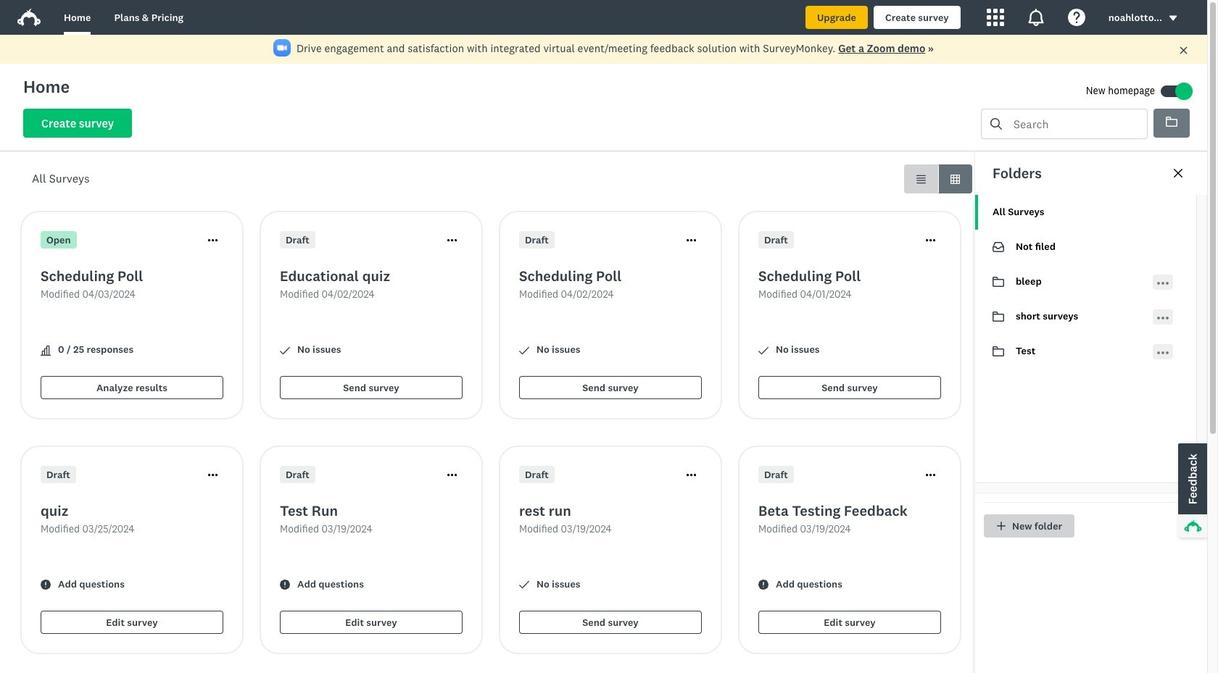 Task type: locate. For each thing, give the bounding box(es) containing it.
1 horizontal spatial warning image
[[280, 581, 290, 591]]

folders image
[[1166, 116, 1178, 128]]

0 horizontal spatial no issues image
[[280, 346, 290, 356]]

group
[[904, 165, 973, 194]]

short surveys image
[[993, 312, 1004, 322]]

no issues image
[[280, 346, 290, 356], [519, 581, 529, 591]]

open menu image
[[1158, 277, 1169, 289], [1158, 282, 1169, 285], [1158, 347, 1169, 359], [1158, 351, 1169, 354]]

2 test image from the top
[[993, 347, 1004, 357]]

2 open menu image from the top
[[1158, 317, 1169, 319]]

0 horizontal spatial warning image
[[41, 581, 51, 591]]

1 not filed image from the top
[[993, 242, 1004, 253]]

2 open menu image from the top
[[1158, 282, 1169, 285]]

not filed image
[[993, 242, 1004, 253], [993, 242, 1004, 252]]

test image
[[993, 346, 1004, 358], [993, 347, 1004, 357]]

new folder image
[[997, 521, 1007, 532], [997, 522, 1006, 531]]

response count image
[[41, 346, 51, 356], [41, 346, 51, 356]]

no issues image
[[519, 346, 529, 356], [759, 346, 769, 356]]

1 vertical spatial no issues image
[[519, 581, 529, 591]]

2 not filed image from the top
[[993, 242, 1004, 252]]

products icon image
[[987, 9, 1004, 26], [987, 9, 1004, 26]]

response based pricing icon image
[[1010, 445, 1057, 491]]

bleep image
[[993, 276, 1004, 288], [993, 277, 1004, 287]]

dialog
[[975, 152, 1208, 674]]

Search text field
[[1002, 110, 1147, 139]]

search image
[[991, 118, 1002, 130], [991, 118, 1002, 130]]

1 no issues image from the left
[[519, 346, 529, 356]]

warning image
[[41, 581, 51, 591], [280, 581, 290, 591]]

1 horizontal spatial no issues image
[[759, 346, 769, 356]]

dropdown arrow icon image
[[1168, 13, 1179, 23], [1170, 16, 1177, 21]]

0 horizontal spatial no issues image
[[519, 346, 529, 356]]

open menu image
[[1158, 312, 1169, 324], [1158, 317, 1169, 319]]

brand logo image
[[17, 6, 41, 29], [17, 9, 41, 26]]

1 open menu image from the top
[[1158, 277, 1169, 289]]

warning image
[[759, 581, 769, 591]]



Task type: describe. For each thing, give the bounding box(es) containing it.
1 brand logo image from the top
[[17, 6, 41, 29]]

notification center icon image
[[1028, 9, 1045, 26]]

1 bleep image from the top
[[993, 276, 1004, 288]]

1 warning image from the left
[[41, 581, 51, 591]]

2 warning image from the left
[[280, 581, 290, 591]]

1 test image from the top
[[993, 346, 1004, 358]]

2 brand logo image from the top
[[17, 9, 41, 26]]

0 vertical spatial no issues image
[[280, 346, 290, 356]]

1 open menu image from the top
[[1158, 312, 1169, 324]]

2 no issues image from the left
[[759, 346, 769, 356]]

4 open menu image from the top
[[1158, 351, 1169, 354]]

folders image
[[1166, 117, 1178, 127]]

short surveys image
[[993, 311, 1004, 323]]

1 horizontal spatial no issues image
[[519, 581, 529, 591]]

2 bleep image from the top
[[993, 277, 1004, 287]]

help icon image
[[1068, 9, 1086, 26]]

3 open menu image from the top
[[1158, 347, 1169, 359]]

x image
[[1179, 46, 1189, 55]]



Task type: vqa. For each thing, say whether or not it's contained in the screenshot.
bottom Open menu image
yes



